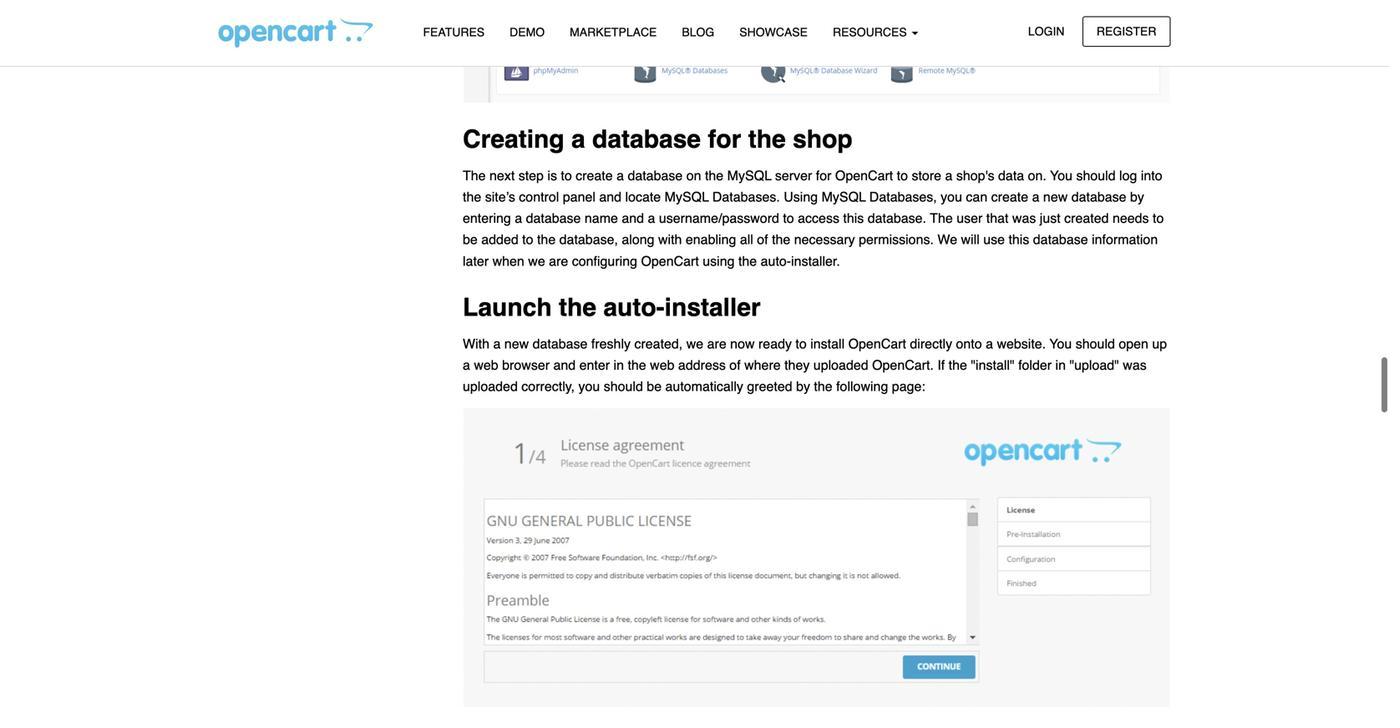 Task type: describe. For each thing, give the bounding box(es) containing it.
1 horizontal spatial the
[[930, 211, 953, 226]]

permissions.
[[859, 232, 934, 248]]

with
[[659, 232, 682, 248]]

1 web from the left
[[474, 358, 499, 373]]

1 vertical spatial this
[[1009, 232, 1030, 248]]

user
[[957, 211, 983, 226]]

features
[[423, 25, 485, 39]]

0 horizontal spatial the
[[463, 168, 486, 183]]

with a new database freshly created, we are now ready to install opencart directly onto a website. you should open up a web browser and enter in the web address of where they uploaded opencart. if the "install" folder in "upload" was uploaded correctly, you should be automatically greeted by the following page:
[[463, 336, 1168, 395]]

you inside the next step is to create a database on the mysql server for opencart to store a shop's data on. you should log into the site's control panel and locate mysql databases. using mysql databases, you can create a new database by entering a database name and a username/password to access this database. the user that was just created needs to be added to the database, along with enabling all of the necessary permissions. we will use this database information later when we are configuring opencart using the auto-installer.
[[941, 189, 963, 205]]

0 horizontal spatial mysql
[[665, 189, 709, 205]]

cpanel file manager image
[[463, 0, 1171, 104]]

the next step is to create a database on the mysql server for opencart to store a shop's data on. you should log into the site's control panel and locate mysql databases. using mysql databases, you can create a new database by entering a database name and a username/password to access this database. the user that was just created needs to be added to the database, along with enabling all of the necessary permissions. we will use this database information later when we are configuring opencart using the auto-installer.
[[463, 168, 1164, 269]]

the up server
[[749, 125, 786, 154]]

launch the auto-installer
[[463, 293, 761, 322]]

creating
[[463, 125, 565, 154]]

page:
[[892, 379, 926, 395]]

we inside the next step is to create a database on the mysql server for opencart to store a shop's data on. you should log into the site's control panel and locate mysql databases. using mysql databases, you can create a new database by entering a database name and a username/password to access this database. the user that was just created needs to be added to the database, along with enabling all of the necessary permissions. we will use this database information later when we are configuring opencart using the auto-installer.
[[528, 253, 546, 269]]

use
[[984, 232, 1005, 248]]

name
[[585, 211, 618, 226]]

site's
[[485, 189, 516, 205]]

enabling
[[686, 232, 737, 248]]

to down the using
[[783, 211, 795, 226]]

up
[[1153, 336, 1168, 352]]

log
[[1120, 168, 1138, 183]]

new inside the next step is to create a database on the mysql server for opencart to store a shop's data on. you should log into the site's control panel and locate mysql databases. using mysql databases, you can create a new database by entering a database name and a username/password to access this database. the user that was just created needs to be added to the database, along with enabling all of the necessary permissions. we will use this database information later when we are configuring opencart using the auto-installer.
[[1044, 189, 1068, 205]]

username/password
[[659, 211, 780, 226]]

the up entering
[[463, 189, 482, 205]]

2 web from the left
[[650, 358, 675, 373]]

created,
[[635, 336, 683, 352]]

demo link
[[497, 18, 558, 47]]

greeted
[[747, 379, 793, 395]]

of inside with a new database freshly created, we are now ready to install opencart directly onto a website. you should open up a web browser and enter in the web address of where they uploaded opencart. if the "install" folder in "upload" was uploaded correctly, you should be automatically greeted by the following page:
[[730, 358, 741, 373]]

a right store
[[946, 168, 953, 183]]

are inside with a new database freshly created, we are now ready to install opencart directly onto a website. you should open up a web browser and enter in the web address of where they uploaded opencart. if the "install" folder in "upload" was uploaded correctly, you should be automatically greeted by the following page:
[[708, 336, 727, 352]]

1 vertical spatial and
[[622, 211, 644, 226]]

data
[[999, 168, 1025, 183]]

on
[[687, 168, 702, 183]]

website.
[[997, 336, 1046, 352]]

2 horizontal spatial mysql
[[822, 189, 866, 205]]

0 vertical spatial create
[[576, 168, 613, 183]]

we
[[938, 232, 958, 248]]

entering
[[463, 211, 511, 226]]

database inside with a new database freshly created, we are now ready to install opencart directly onto a website. you should open up a web browser and enter in the web address of where they uploaded opencart. if the "install" folder in "upload" was uploaded correctly, you should be automatically greeted by the following page:
[[533, 336, 588, 352]]

on.
[[1028, 168, 1047, 183]]

using
[[784, 189, 818, 205]]

1 vertical spatial should
[[1076, 336, 1116, 352]]

register link
[[1083, 16, 1171, 47]]

directly
[[910, 336, 953, 352]]

was inside the next step is to create a database on the mysql server for opencart to store a shop's data on. you should log into the site's control panel and locate mysql databases. using mysql databases, you can create a new database by entering a database name and a username/password to access this database. the user that was just created needs to be added to the database, along with enabling all of the necessary permissions. we will use this database information later when we are configuring opencart using the auto-installer.
[[1013, 211, 1037, 226]]

address
[[679, 358, 726, 373]]

the right if
[[949, 358, 968, 373]]

open
[[1119, 336, 1149, 352]]

blog
[[682, 25, 715, 39]]

shop
[[793, 125, 853, 154]]

0 horizontal spatial uploaded
[[463, 379, 518, 395]]

is
[[548, 168, 557, 183]]

blog link
[[670, 18, 727, 47]]

opencart.
[[873, 358, 934, 373]]

features link
[[411, 18, 497, 47]]

database,
[[560, 232, 618, 248]]

2 vertical spatial should
[[604, 379, 643, 395]]

to up databases,
[[897, 168, 908, 183]]

that
[[987, 211, 1009, 226]]

shop's
[[957, 168, 995, 183]]

freshly
[[592, 336, 631, 352]]

to right needs
[[1153, 211, 1164, 226]]

databases,
[[870, 189, 937, 205]]

and inside with a new database freshly created, we are now ready to install opencart directly onto a website. you should open up a web browser and enter in the web address of where they uploaded opencart. if the "install" folder in "upload" was uploaded correctly, you should be automatically greeted by the following page:
[[554, 358, 576, 373]]

necessary
[[795, 232, 856, 248]]

server
[[775, 168, 813, 183]]

by inside with a new database freshly created, we are now ready to install opencart directly onto a website. you should open up a web browser and enter in the web address of where they uploaded opencart. if the "install" folder in "upload" was uploaded correctly, you should be automatically greeted by the following page:
[[797, 379, 811, 395]]

databases.
[[713, 189, 780, 205]]

opencart inside with a new database freshly created, we are now ready to install opencart directly onto a website. you should open up a web browser and enter in the web address of where they uploaded opencart. if the "install" folder in "upload" was uploaded correctly, you should be automatically greeted by the following page:
[[849, 336, 907, 352]]

with
[[463, 336, 490, 352]]

showcase
[[740, 25, 808, 39]]

automatically
[[666, 379, 744, 395]]

where
[[745, 358, 781, 373]]

will
[[962, 232, 980, 248]]

just
[[1040, 211, 1061, 226]]

the up the freshly
[[559, 293, 597, 322]]

information
[[1092, 232, 1159, 248]]

the left following
[[814, 379, 833, 395]]

now
[[731, 336, 755, 352]]

"upload"
[[1070, 358, 1120, 373]]

0 vertical spatial and
[[600, 189, 622, 205]]

should inside the next step is to create a database on the mysql server for opencart to store a shop's data on. you should log into the site's control panel and locate mysql databases. using mysql databases, you can create a new database by entering a database name and a username/password to access this database. the user that was just created needs to be added to the database, along with enabling all of the necessary permissions. we will use this database information later when we are configuring opencart using the auto-installer.
[[1077, 168, 1116, 183]]

login
[[1029, 25, 1065, 38]]

new inside with a new database freshly created, we are now ready to install opencart directly onto a website. you should open up a web browser and enter in the web address of where they uploaded opencart. if the "install" folder in "upload" was uploaded correctly, you should be automatically greeted by the following page:
[[505, 336, 529, 352]]

you inside with a new database freshly created, we are now ready to install opencart directly onto a website. you should open up a web browser and enter in the web address of where they uploaded opencart. if the "install" folder in "upload" was uploaded correctly, you should be automatically greeted by the following page:
[[1050, 336, 1073, 352]]

onto
[[957, 336, 983, 352]]

control
[[519, 189, 559, 205]]

2 in from the left
[[1056, 358, 1066, 373]]

access
[[798, 211, 840, 226]]

marketplace
[[570, 25, 657, 39]]

register
[[1097, 25, 1157, 38]]

to inside with a new database freshly created, we are now ready to install opencart directly onto a website. you should open up a web browser and enter in the web address of where they uploaded opencart. if the "install" folder in "upload" was uploaded correctly, you should be automatically greeted by the following page:
[[796, 336, 807, 352]]

auto- inside the next step is to create a database on the mysql server for opencart to store a shop's data on. you should log into the site's control panel and locate mysql databases. using mysql databases, you can create a new database by entering a database name and a username/password to access this database. the user that was just created needs to be added to the database, along with enabling all of the necessary permissions. we will use this database information later when we are configuring opencart using the auto-installer.
[[761, 253, 792, 269]]



Task type: locate. For each thing, give the bounding box(es) containing it.
0 horizontal spatial for
[[708, 125, 742, 154]]

correctly,
[[522, 379, 575, 395]]

0 horizontal spatial are
[[549, 253, 569, 269]]

into
[[1142, 168, 1163, 183]]

ready
[[759, 336, 792, 352]]

mysql up access
[[822, 189, 866, 205]]

1 horizontal spatial was
[[1124, 358, 1147, 373]]

0 vertical spatial we
[[528, 253, 546, 269]]

when
[[493, 253, 525, 269]]

you down enter
[[579, 379, 600, 395]]

we inside with a new database freshly created, we are now ready to install opencart directly onto a website. you should open up a web browser and enter in the web address of where they uploaded opencart. if the "install" folder in "upload" was uploaded correctly, you should be automatically greeted by the following page:
[[687, 336, 704, 352]]

for
[[708, 125, 742, 154], [816, 168, 832, 183]]

0 vertical spatial the
[[463, 168, 486, 183]]

database
[[593, 125, 701, 154], [628, 168, 683, 183], [1072, 189, 1127, 205], [526, 211, 581, 226], [1034, 232, 1089, 248], [533, 336, 588, 352]]

1 horizontal spatial of
[[757, 232, 769, 248]]

needs
[[1113, 211, 1150, 226]]

you
[[941, 189, 963, 205], [579, 379, 600, 395]]

all
[[740, 232, 754, 248]]

1 vertical spatial new
[[505, 336, 529, 352]]

resources
[[833, 25, 911, 39]]

1 horizontal spatial create
[[992, 189, 1029, 205]]

0 vertical spatial by
[[1131, 189, 1145, 205]]

1 vertical spatial you
[[579, 379, 600, 395]]

should down enter
[[604, 379, 643, 395]]

1 horizontal spatial mysql
[[728, 168, 772, 183]]

0 horizontal spatial in
[[614, 358, 624, 373]]

0 vertical spatial new
[[1044, 189, 1068, 205]]

of right all
[[757, 232, 769, 248]]

and up 'along'
[[622, 211, 644, 226]]

0 vertical spatial should
[[1077, 168, 1116, 183]]

0 horizontal spatial new
[[505, 336, 529, 352]]

0 vertical spatial you
[[1051, 168, 1073, 183]]

was inside with a new database freshly created, we are now ready to install opencart directly onto a website. you should open up a web browser and enter in the web address of where they uploaded opencart. if the "install" folder in "upload" was uploaded correctly, you should be automatically greeted by the following page:
[[1124, 358, 1147, 373]]

login link
[[1015, 16, 1079, 47]]

1 vertical spatial create
[[992, 189, 1029, 205]]

0 horizontal spatial this
[[844, 211, 864, 226]]

launch
[[463, 293, 552, 322]]

are left now
[[708, 336, 727, 352]]

mysql down on
[[665, 189, 709, 205]]

0 horizontal spatial create
[[576, 168, 613, 183]]

0 vertical spatial for
[[708, 125, 742, 154]]

for inside the next step is to create a database on the mysql server for opencart to store a shop's data on. you should log into the site's control panel and locate mysql databases. using mysql databases, you can create a new database by entering a database name and a username/password to access this database. the user that was just created needs to be added to the database, along with enabling all of the necessary permissions. we will use this database information later when we are configuring opencart using the auto-installer.
[[816, 168, 832, 183]]

by down they at the bottom of the page
[[797, 379, 811, 395]]

should up "upload"
[[1076, 336, 1116, 352]]

be down created, on the left top of page
[[647, 379, 662, 395]]

panel
[[563, 189, 596, 205]]

new up just
[[1044, 189, 1068, 205]]

we right when
[[528, 253, 546, 269]]

0 vertical spatial this
[[844, 211, 864, 226]]

be inside the next step is to create a database on the mysql server for opencart to store a shop's data on. you should log into the site's control panel and locate mysql databases. using mysql databases, you can create a new database by entering a database name and a username/password to access this database. the user that was just created needs to be added to the database, along with enabling all of the necessary permissions. we will use this database information later when we are configuring opencart using the auto-installer.
[[463, 232, 478, 248]]

a up panel
[[572, 125, 586, 154]]

opencart step1 image
[[463, 408, 1171, 708]]

a up "name"
[[617, 168, 624, 183]]

2 vertical spatial and
[[554, 358, 576, 373]]

0 horizontal spatial auto-
[[604, 293, 665, 322]]

"install"
[[971, 358, 1015, 373]]

create up panel
[[576, 168, 613, 183]]

locate
[[626, 189, 661, 205]]

opencart - open source shopping cart solution image
[[219, 18, 373, 48]]

was down 'open'
[[1124, 358, 1147, 373]]

and
[[600, 189, 622, 205], [622, 211, 644, 226], [554, 358, 576, 373]]

should left log
[[1077, 168, 1116, 183]]

a down with at the top of page
[[463, 358, 470, 373]]

1 horizontal spatial this
[[1009, 232, 1030, 248]]

1 in from the left
[[614, 358, 624, 373]]

enter
[[580, 358, 610, 373]]

you up "folder"
[[1050, 336, 1073, 352]]

auto- right 'using'
[[761, 253, 792, 269]]

demo
[[510, 25, 545, 39]]

1 vertical spatial be
[[647, 379, 662, 395]]

was left just
[[1013, 211, 1037, 226]]

0 vertical spatial opencart
[[836, 168, 894, 183]]

next
[[490, 168, 515, 183]]

0 horizontal spatial of
[[730, 358, 741, 373]]

the down all
[[739, 253, 757, 269]]

marketplace link
[[558, 18, 670, 47]]

for right server
[[816, 168, 832, 183]]

browser
[[502, 358, 550, 373]]

1 vertical spatial auto-
[[604, 293, 665, 322]]

be
[[463, 232, 478, 248], [647, 379, 662, 395]]

and up correctly,
[[554, 358, 576, 373]]

of
[[757, 232, 769, 248], [730, 358, 741, 373]]

by up needs
[[1131, 189, 1145, 205]]

0 horizontal spatial by
[[797, 379, 811, 395]]

1 vertical spatial you
[[1050, 336, 1073, 352]]

to
[[561, 168, 572, 183], [897, 168, 908, 183], [783, 211, 795, 226], [1153, 211, 1164, 226], [522, 232, 534, 248], [796, 336, 807, 352]]

1 horizontal spatial uploaded
[[814, 358, 869, 373]]

0 vertical spatial was
[[1013, 211, 1037, 226]]

1 vertical spatial uploaded
[[463, 379, 518, 395]]

database.
[[868, 211, 927, 226]]

store
[[912, 168, 942, 183]]

they
[[785, 358, 810, 373]]

2 vertical spatial opencart
[[849, 336, 907, 352]]

a down on. on the right of page
[[1033, 189, 1040, 205]]

1 horizontal spatial web
[[650, 358, 675, 373]]

you
[[1051, 168, 1073, 183], [1050, 336, 1073, 352]]

the right on
[[705, 168, 724, 183]]

0 horizontal spatial be
[[463, 232, 478, 248]]

opencart down with
[[641, 253, 699, 269]]

0 vertical spatial uploaded
[[814, 358, 869, 373]]

of down now
[[730, 358, 741, 373]]

folder
[[1019, 358, 1052, 373]]

1 horizontal spatial by
[[1131, 189, 1145, 205]]

1 horizontal spatial new
[[1044, 189, 1068, 205]]

web
[[474, 358, 499, 373], [650, 358, 675, 373]]

1 horizontal spatial you
[[941, 189, 963, 205]]

following
[[837, 379, 889, 395]]

the left next
[[463, 168, 486, 183]]

0 vertical spatial you
[[941, 189, 963, 205]]

uploaded down browser
[[463, 379, 518, 395]]

1 horizontal spatial auto-
[[761, 253, 792, 269]]

to right 'added'
[[522, 232, 534, 248]]

you right on. on the right of page
[[1051, 168, 1073, 183]]

the up we
[[930, 211, 953, 226]]

0 vertical spatial be
[[463, 232, 478, 248]]

0 horizontal spatial we
[[528, 253, 546, 269]]

1 vertical spatial are
[[708, 336, 727, 352]]

be up later
[[463, 232, 478, 248]]

web down with at the top of page
[[474, 358, 499, 373]]

are down database,
[[549, 253, 569, 269]]

1 vertical spatial the
[[930, 211, 953, 226]]

resources link
[[821, 18, 932, 47]]

of inside the next step is to create a database on the mysql server for opencart to store a shop's data on. you should log into the site's control panel and locate mysql databases. using mysql databases, you can create a new database by entering a database name and a username/password to access this database. the user that was just created needs to be added to the database, along with enabling all of the necessary permissions. we will use this database information later when we are configuring opencart using the auto-installer.
[[757, 232, 769, 248]]

1 horizontal spatial be
[[647, 379, 662, 395]]

the
[[463, 168, 486, 183], [930, 211, 953, 226]]

1 horizontal spatial in
[[1056, 358, 1066, 373]]

a right onto
[[986, 336, 994, 352]]

creating a database for the shop
[[463, 125, 853, 154]]

a right with at the top of page
[[493, 336, 501, 352]]

uploaded down install at right
[[814, 358, 869, 373]]

a down site's
[[515, 211, 522, 226]]

this right access
[[844, 211, 864, 226]]

1 vertical spatial we
[[687, 336, 704, 352]]

1 horizontal spatial are
[[708, 336, 727, 352]]

we
[[528, 253, 546, 269], [687, 336, 704, 352]]

0 vertical spatial auto-
[[761, 253, 792, 269]]

for up the databases.
[[708, 125, 742, 154]]

0 vertical spatial of
[[757, 232, 769, 248]]

0 horizontal spatial you
[[579, 379, 600, 395]]

1 vertical spatial of
[[730, 358, 741, 373]]

configuring
[[572, 253, 638, 269]]

to up they at the bottom of the page
[[796, 336, 807, 352]]

the down created, on the left top of page
[[628, 358, 647, 373]]

later
[[463, 253, 489, 269]]

1 horizontal spatial we
[[687, 336, 704, 352]]

added
[[482, 232, 519, 248]]

mysql up the databases.
[[728, 168, 772, 183]]

0 horizontal spatial web
[[474, 358, 499, 373]]

are inside the next step is to create a database on the mysql server for opencart to store a shop's data on. you should log into the site's control panel and locate mysql databases. using mysql databases, you can create a new database by entering a database name and a username/password to access this database. the user that was just created needs to be added to the database, along with enabling all of the necessary permissions. we will use this database information later when we are configuring opencart using the auto-installer.
[[549, 253, 569, 269]]

along
[[622, 232, 655, 248]]

a down "locate"
[[648, 211, 656, 226]]

can
[[966, 189, 988, 205]]

opencart up databases,
[[836, 168, 894, 183]]

and up "name"
[[600, 189, 622, 205]]

you inside the next step is to create a database on the mysql server for opencart to store a shop's data on. you should log into the site's control panel and locate mysql databases. using mysql databases, you can create a new database by entering a database name and a username/password to access this database. the user that was just created needs to be added to the database, along with enabling all of the necessary permissions. we will use this database information later when we are configuring opencart using the auto-installer.
[[1051, 168, 1073, 183]]

the
[[749, 125, 786, 154], [705, 168, 724, 183], [463, 189, 482, 205], [537, 232, 556, 248], [772, 232, 791, 248], [739, 253, 757, 269], [559, 293, 597, 322], [628, 358, 647, 373], [949, 358, 968, 373], [814, 379, 833, 395]]

created
[[1065, 211, 1109, 226]]

in down the freshly
[[614, 358, 624, 373]]

0 vertical spatial are
[[549, 253, 569, 269]]

1 vertical spatial by
[[797, 379, 811, 395]]

1 vertical spatial was
[[1124, 358, 1147, 373]]

be inside with a new database freshly created, we are now ready to install opencart directly onto a website. you should open up a web browser and enter in the web address of where they uploaded opencart. if the "install" folder in "upload" was uploaded correctly, you should be automatically greeted by the following page:
[[647, 379, 662, 395]]

step
[[519, 168, 544, 183]]

web down created, on the left top of page
[[650, 358, 675, 373]]

are
[[549, 253, 569, 269], [708, 336, 727, 352]]

the left database,
[[537, 232, 556, 248]]

you inside with a new database freshly created, we are now ready to install opencart directly onto a website. you should open up a web browser and enter in the web address of where they uploaded opencart. if the "install" folder in "upload" was uploaded correctly, you should be automatically greeted by the following page:
[[579, 379, 600, 395]]

install
[[811, 336, 845, 352]]

if
[[938, 358, 945, 373]]

the right all
[[772, 232, 791, 248]]

auto- up the freshly
[[604, 293, 665, 322]]

installer.
[[792, 253, 841, 269]]

new
[[1044, 189, 1068, 205], [505, 336, 529, 352]]

1 vertical spatial opencart
[[641, 253, 699, 269]]

you left 'can'
[[941, 189, 963, 205]]

installer
[[665, 293, 761, 322]]

using
[[703, 253, 735, 269]]

auto-
[[761, 253, 792, 269], [604, 293, 665, 322]]

by inside the next step is to create a database on the mysql server for opencart to store a shop's data on. you should log into the site's control panel and locate mysql databases. using mysql databases, you can create a new database by entering a database name and a username/password to access this database. the user that was just created needs to be added to the database, along with enabling all of the necessary permissions. we will use this database information later when we are configuring opencart using the auto-installer.
[[1131, 189, 1145, 205]]

1 horizontal spatial for
[[816, 168, 832, 183]]

to right is
[[561, 168, 572, 183]]

we up address
[[687, 336, 704, 352]]

1 vertical spatial for
[[816, 168, 832, 183]]

create down data
[[992, 189, 1029, 205]]

this
[[844, 211, 864, 226], [1009, 232, 1030, 248]]

opencart up the opencart.
[[849, 336, 907, 352]]

create
[[576, 168, 613, 183], [992, 189, 1029, 205]]

mysql
[[728, 168, 772, 183], [665, 189, 709, 205], [822, 189, 866, 205]]

this right use
[[1009, 232, 1030, 248]]

in right "folder"
[[1056, 358, 1066, 373]]

opencart
[[836, 168, 894, 183], [641, 253, 699, 269], [849, 336, 907, 352]]

0 horizontal spatial was
[[1013, 211, 1037, 226]]

in
[[614, 358, 624, 373], [1056, 358, 1066, 373]]

showcase link
[[727, 18, 821, 47]]

new up browser
[[505, 336, 529, 352]]



Task type: vqa. For each thing, say whether or not it's contained in the screenshot.
added
yes



